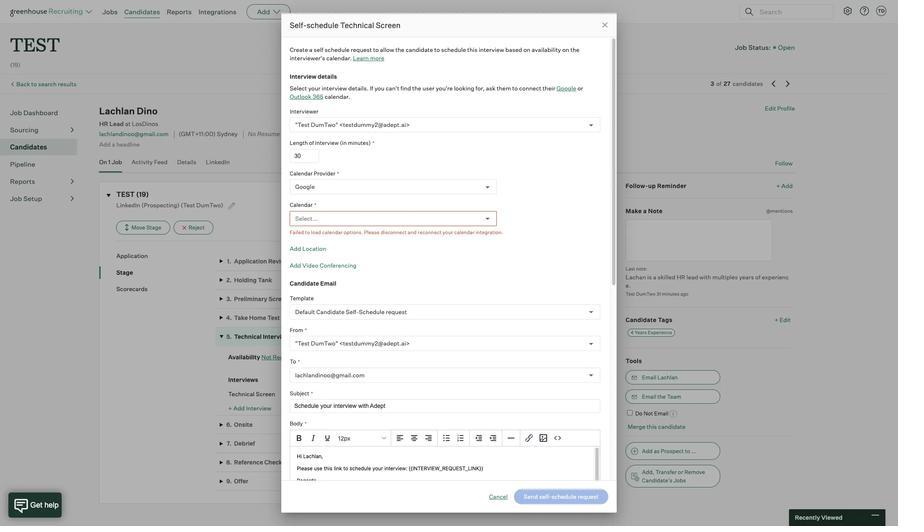 Task type: locate. For each thing, give the bounding box(es) containing it.
request up learn
[[351, 46, 372, 53]]

you
[[375, 85, 385, 92]]

dino
[[137, 105, 158, 117]]

1 vertical spatial test
[[267, 315, 280, 322]]

technical up learn
[[340, 21, 374, 30]]

hr
[[99, 120, 108, 128], [677, 274, 686, 281]]

interview down "details"
[[322, 85, 347, 92]]

lachlandinoo@gmail.com up the subject
[[295, 372, 365, 379]]

of right years at bottom
[[756, 274, 761, 281]]

0 vertical spatial your
[[308, 85, 321, 92]]

transfer
[[656, 469, 677, 476]]

request inside create a self schedule request to allow the candidate to schedule this interview based on availability on the interviewer's calendar.
[[351, 46, 372, 53]]

linkedin for linkedin (prospecting) (test dumtwo)
[[116, 202, 140, 209]]

0 vertical spatial screen
[[376, 21, 401, 30]]

candidates inside "link"
[[10, 143, 47, 152]]

0 vertical spatial lachlan
[[99, 105, 135, 117]]

calendar for calendar provider
[[290, 170, 313, 177]]

calendar left "provider" on the top of the page
[[290, 170, 313, 177]]

this up for,
[[468, 46, 478, 53]]

1 vertical spatial of
[[309, 140, 314, 146]]

provided
[[281, 131, 307, 138]]

test down the on 1 job link
[[116, 190, 135, 199]]

of inside self-schedule technical screen dialog
[[309, 140, 314, 146]]

0 vertical spatial calendar
[[290, 170, 313, 177]]

email down add video conferencing 'link'
[[320, 280, 337, 287]]

"test down "from"
[[295, 340, 310, 347]]

template
[[290, 295, 314, 302]]

disconnect
[[381, 229, 407, 236]]

2 "test dumtwo" <testdummy2@adept.ai> from the top
[[295, 340, 410, 347]]

1 dumtwo" from the top
[[311, 121, 338, 128]]

9.
[[226, 478, 232, 485]]

technical down interviews
[[228, 391, 255, 398]]

1 vertical spatial this
[[647, 424, 657, 431]]

candidate right allow on the left
[[406, 46, 433, 53]]

self- up nov 2, 2023
[[346, 309, 359, 316]]

Do Not Email checkbox
[[628, 411, 633, 416]]

"test dumtwo" <testdummy2@adept.ai> down default candidate self-schedule request
[[295, 340, 410, 347]]

if
[[370, 85, 373, 92]]

0 horizontal spatial interview
[[322, 85, 347, 92]]

test right home
[[267, 315, 280, 322]]

body
[[290, 421, 303, 427]]

add as prospect to ...
[[642, 448, 697, 455]]

email inside button
[[642, 374, 657, 381]]

looking
[[454, 85, 475, 92]]

0 vertical spatial stage
[[146, 224, 161, 231]]

or left remove
[[678, 469, 684, 476]]

add, transfer or remove candidate's jobs
[[642, 469, 705, 484]]

test inside the last note: lachan is a skilled hr lead with multiples years of experienc e. test dumtwo               31 minutes               ago
[[626, 292, 635, 297]]

1 horizontal spatial google
[[557, 85, 577, 92]]

"test dumtwo" <testdummy2@adept.ai> up minutes)
[[295, 121, 410, 128]]

0 vertical spatial edit
[[765, 105, 776, 112]]

learn more link
[[353, 54, 385, 61]]

2 <testdummy2@adept.ai> from the top
[[339, 340, 410, 347]]

interview left based
[[479, 46, 504, 53]]

1 vertical spatial google
[[295, 183, 315, 191]]

on
[[524, 46, 531, 53], [563, 46, 570, 53], [317, 258, 324, 265]]

no resume provided
[[248, 131, 307, 138]]

1 <testdummy2@adept.ai> from the top
[[339, 121, 410, 128]]

add for add a headline
[[99, 141, 111, 148]]

a left self
[[309, 46, 313, 53]]

job left status:
[[735, 43, 747, 52]]

experienc
[[762, 274, 789, 281]]

0 vertical spatial test
[[626, 292, 635, 297]]

dumtwo" down –
[[311, 340, 338, 347]]

1 "test dumtwo" <testdummy2@adept.ai> from the top
[[295, 121, 410, 128]]

1 vertical spatial linkedin
[[116, 202, 140, 209]]

follow-
[[626, 182, 648, 189]]

last
[[626, 266, 636, 272]]

the left team
[[658, 394, 666, 400]]

toolbar
[[391, 431, 438, 447], [438, 431, 470, 447], [470, 431, 503, 447], [521, 431, 567, 447]]

nov up "from"
[[285, 315, 296, 322]]

reports link down pipeline link at the left of the page
[[10, 177, 74, 187]]

reminder
[[658, 182, 687, 189]]

the inside button
[[658, 394, 666, 400]]

technical inside dialog
[[340, 21, 374, 30]]

screen up 4. take home test nov 2, 2023 – nov 2, 2023
[[269, 296, 289, 303]]

to
[[290, 359, 296, 365]]

google down calendar provider
[[295, 183, 315, 191]]

2 horizontal spatial of
[[756, 274, 761, 281]]

lachlandinoo@gmail.com down at
[[99, 131, 169, 138]]

0 horizontal spatial reports
[[10, 178, 35, 186]]

linkedin down sydney on the left of page
[[206, 159, 230, 166]]

0 vertical spatial "test
[[295, 121, 310, 128]]

a left note
[[644, 208, 647, 215]]

0 horizontal spatial linkedin
[[116, 202, 140, 209]]

2 dumtwo" from the top
[[311, 340, 338, 347]]

2 toolbar from the left
[[438, 431, 470, 447]]

1 vertical spatial "test dumtwo" <testdummy2@adept.ai>
[[295, 340, 410, 347]]

0 vertical spatial google
[[557, 85, 577, 92]]

2, right video
[[337, 258, 343, 265]]

a left headline
[[112, 141, 115, 148]]

the
[[396, 46, 405, 53], [571, 46, 580, 53], [413, 85, 421, 92], [658, 394, 666, 400]]

or right google link
[[578, 85, 583, 92]]

can't
[[386, 85, 399, 92]]

stage right move
[[146, 224, 161, 231]]

google inside select your interview details. if you can't find the user you're looking for, ask them to connect their google or outlook 365 calendar .
[[557, 85, 577, 92]]

0 horizontal spatial lachlandinoo@gmail.com
[[99, 131, 169, 138]]

(19) up (prospecting)
[[136, 190, 149, 199]]

.
[[349, 93, 350, 100]]

1 horizontal spatial candidates
[[124, 8, 160, 16]]

1 horizontal spatial candidate
[[659, 424, 686, 431]]

0 horizontal spatial self-
[[290, 21, 307, 30]]

0 horizontal spatial candidates link
[[10, 142, 74, 152]]

2023 down the schedule
[[360, 334, 374, 341]]

your up 365
[[308, 85, 321, 92]]

+ add interview link
[[228, 405, 272, 412]]

of for interview
[[309, 140, 314, 146]]

cancel link
[[489, 493, 508, 502]]

1 vertical spatial your
[[443, 229, 453, 236]]

<testdummy2@adept.ai> up minutes)
[[339, 121, 410, 128]]

do not email
[[636, 411, 669, 417]]

1 horizontal spatial request
[[386, 309, 407, 316]]

0 horizontal spatial google
[[295, 183, 315, 191]]

details.
[[349, 85, 369, 92]]

application up 2. holding tank
[[234, 258, 267, 265]]

2 vertical spatial candidate
[[626, 317, 657, 324]]

4 toolbar from the left
[[521, 431, 567, 447]]

stage
[[146, 224, 161, 231], [116, 269, 133, 276]]

candidates link right jobs link
[[124, 8, 160, 16]]

1 vertical spatial +
[[775, 317, 779, 324]]

0 vertical spatial test
[[10, 32, 60, 57]]

1 vertical spatial lachlan
[[658, 374, 678, 381]]

on right availability
[[563, 46, 570, 53]]

2 vertical spatial screen
[[256, 391, 275, 398]]

reports left integrations link in the top left of the page
[[167, 8, 192, 16]]

candidate up "stage)"
[[316, 309, 345, 316]]

add, transfer or remove candidate's jobs button
[[626, 466, 721, 488]]

open
[[778, 43, 795, 52]]

linkedin down test (19)
[[116, 202, 140, 209]]

+
[[777, 182, 781, 189], [775, 317, 779, 324], [228, 405, 232, 412]]

candidates link
[[124, 8, 160, 16], [10, 142, 74, 152]]

4 years experience
[[631, 330, 672, 336]]

stage)
[[317, 334, 336, 341]]

google right their
[[557, 85, 577, 92]]

follow
[[775, 160, 793, 167]]

lachlan up lead
[[99, 105, 135, 117]]

schedule up self
[[307, 21, 339, 30]]

Search text field
[[758, 6, 826, 18]]

1 vertical spatial <testdummy2@adept.ai>
[[339, 340, 410, 347]]

or
[[578, 85, 583, 92], [678, 469, 684, 476]]

screen up allow on the left
[[376, 21, 401, 30]]

application down move
[[116, 253, 148, 260]]

0 horizontal spatial this
[[468, 46, 478, 53]]

experience
[[648, 330, 672, 336]]

failed to load calendar options. please disconnect and reconnect your calendar integration. alert
[[290, 228, 601, 237]]

0 vertical spatial linkedin
[[206, 159, 230, 166]]

email
[[320, 280, 337, 287], [642, 374, 657, 381], [642, 394, 657, 400], [655, 411, 669, 417]]

to up more
[[373, 46, 379, 53]]

8. reference check
[[226, 459, 282, 467]]

3 toolbar from the left
[[470, 431, 503, 447]]

add button
[[247, 4, 291, 19]]

your right reconnect
[[443, 229, 453, 236]]

+ for + add
[[777, 182, 781, 189]]

self-schedule technical screen
[[290, 21, 401, 30]]

candidates right jobs link
[[124, 8, 160, 16]]

greenhouse recruiting image
[[10, 7, 86, 17]]

1 horizontal spatial candidates link
[[124, 8, 160, 16]]

calendar right 365
[[325, 93, 349, 100]]

to inside select your interview details. if you can't find the user you're looking for, ask them to connect their google or outlook 365 calendar .
[[513, 85, 518, 92]]

4
[[631, 330, 634, 336]]

0 horizontal spatial jobs
[[102, 8, 118, 16]]

failed to load calendar options. please disconnect and reconnect your calendar integration.
[[290, 229, 503, 236]]

to left load
[[305, 229, 310, 236]]

None text field
[[626, 220, 773, 262]]

<testdummy2@adept.ai> down the schedule
[[339, 340, 410, 347]]

1 vertical spatial dumtwo"
[[311, 340, 338, 347]]

0 vertical spatial "test dumtwo" <testdummy2@adept.ai>
[[295, 121, 410, 128]]

None text field
[[290, 400, 601, 414]]

2 vertical spatial +
[[228, 405, 232, 412]]

add inside 'link'
[[290, 262, 301, 269]]

2 "test from the top
[[295, 340, 310, 347]]

email up email the team
[[642, 374, 657, 381]]

1 horizontal spatial lachlandinoo@gmail.com
[[295, 372, 365, 379]]

1 vertical spatial interview
[[322, 85, 347, 92]]

outlook
[[290, 93, 312, 100]]

lachlan inside "lachlan dino hr lead at losdinos"
[[99, 105, 135, 117]]

the right allow on the left
[[396, 46, 405, 53]]

1 vertical spatial request
[[386, 309, 407, 316]]

1 "test from the top
[[295, 121, 310, 128]]

test down the e.
[[626, 292, 635, 297]]

(19) up back
[[10, 61, 20, 68]]

@mentions
[[767, 208, 793, 214]]

allow
[[380, 46, 394, 53]]

1 vertical spatial candidates
[[10, 143, 47, 152]]

12px group
[[290, 431, 600, 447]]

0 vertical spatial technical
[[340, 21, 374, 30]]

dumtwo)
[[196, 202, 223, 209]]

a inside create a self schedule request to allow the candidate to schedule this interview based on availability on the interviewer's calendar.
[[309, 46, 313, 53]]

0 horizontal spatial lachlan
[[99, 105, 135, 117]]

calendar up select... on the left of the page
[[290, 202, 313, 208]]

dumtwo" up length of interview (in minutes)
[[311, 121, 338, 128]]

12px toolbar
[[290, 431, 391, 447]]

add inside button
[[642, 448, 653, 455]]

+ for + add interview
[[228, 405, 232, 412]]

1 horizontal spatial reports
[[167, 8, 192, 16]]

on 1 job
[[99, 159, 122, 166]]

+ inside + edit link
[[775, 317, 779, 324]]

0 horizontal spatial request
[[351, 46, 372, 53]]

this down do not email
[[647, 424, 657, 431]]

activity
[[132, 159, 153, 166]]

screen up + add interview link
[[256, 391, 275, 398]]

0 horizontal spatial candidate
[[406, 46, 433, 53]]

none text field inside self-schedule technical screen dialog
[[290, 400, 601, 414]]

1 vertical spatial test
[[116, 190, 135, 199]]

2, up "from"
[[298, 315, 303, 322]]

lachlandinoo@gmail.com inside self-schedule technical screen dialog
[[295, 372, 365, 379]]

screen inside dialog
[[376, 21, 401, 30]]

on right based
[[524, 46, 531, 53]]

1 vertical spatial candidate
[[659, 424, 686, 431]]

connect
[[519, 85, 542, 92]]

1 vertical spatial reports
[[10, 178, 35, 186]]

1 horizontal spatial reports link
[[167, 8, 192, 16]]

job left setup
[[10, 195, 22, 203]]

1 vertical spatial stage
[[116, 269, 133, 276]]

interview details
[[290, 73, 337, 80]]

for,
[[476, 85, 485, 92]]

0 vertical spatial (19)
[[10, 61, 20, 68]]

interview left (in
[[315, 140, 339, 146]]

<testdummy2@adept.ai> for interview details
[[339, 121, 410, 128]]

more
[[370, 54, 385, 61]]

0 horizontal spatial your
[[308, 85, 321, 92]]

of
[[717, 80, 722, 87], [309, 140, 314, 146], [756, 274, 761, 281]]

on down location
[[317, 258, 324, 265]]

interview left "from"
[[263, 334, 290, 341]]

0 vertical spatial self-
[[290, 21, 307, 30]]

candidates link up pipeline link at the left of the page
[[10, 142, 74, 152]]

"test up the "provided"
[[295, 121, 310, 128]]

nov right "stage)"
[[341, 334, 352, 341]]

preliminary
[[234, 296, 267, 303]]

0 horizontal spatial reports link
[[10, 177, 74, 187]]

google
[[557, 85, 577, 92], [295, 183, 315, 191]]

1 horizontal spatial lachlan
[[658, 374, 678, 381]]

1 horizontal spatial interview
[[479, 46, 504, 53]]

a right is
[[653, 274, 657, 281]]

2023
[[344, 258, 358, 265], [304, 315, 318, 322], [343, 315, 358, 322], [360, 334, 374, 341]]

user
[[423, 85, 435, 92]]

1 horizontal spatial hr
[[677, 274, 686, 281]]

td button
[[875, 4, 888, 18]]

12px button
[[335, 431, 389, 446]]

scorecards link
[[116, 285, 216, 293]]

6. onsite
[[226, 422, 253, 429]]

–
[[320, 315, 324, 322]]

0 vertical spatial candidate
[[406, 46, 433, 53]]

application link
[[116, 252, 216, 260]]

1 horizontal spatial of
[[717, 80, 722, 87]]

1 horizontal spatial test
[[116, 190, 135, 199]]

1 vertical spatial lachlandinoo@gmail.com
[[295, 372, 365, 379]]

email lachlan button
[[626, 371, 721, 385]]

candidate down do not email
[[659, 424, 686, 431]]

1 horizontal spatial (19)
[[136, 190, 149, 199]]

1 horizontal spatial your
[[443, 229, 453, 236]]

0 vertical spatial dumtwo"
[[311, 121, 338, 128]]

1 vertical spatial "test
[[295, 340, 310, 347]]

3 of 27 candidates
[[711, 80, 763, 87]]

1 horizontal spatial or
[[678, 469, 684, 476]]

lachlan up email the team button
[[658, 374, 678, 381]]

self
[[314, 46, 324, 53]]

0 vertical spatial jobs
[[102, 8, 118, 16]]

0 horizontal spatial on
[[317, 258, 324, 265]]

of right length
[[309, 140, 314, 146]]

1 vertical spatial screen
[[269, 296, 289, 303]]

to right them
[[513, 85, 518, 92]]

interview for length of interview (in minutes)
[[315, 140, 339, 146]]

reports link left integrations link in the top left of the page
[[167, 8, 192, 16]]

2 horizontal spatial on
[[563, 46, 570, 53]]

calendar right load
[[322, 229, 343, 236]]

add inside popup button
[[257, 8, 270, 16]]

candidates down "sourcing" on the left top
[[10, 143, 47, 152]]

candidate for candidate tags
[[626, 317, 657, 324]]

technical right 5.
[[234, 334, 262, 341]]

test
[[626, 292, 635, 297], [267, 315, 280, 322]]

1 vertical spatial or
[[678, 469, 684, 476]]

1 horizontal spatial stage
[[146, 224, 161, 231]]

0 horizontal spatial test
[[10, 32, 60, 57]]

email inside button
[[642, 394, 657, 400]]

find
[[401, 85, 411, 92]]

self- up the create
[[290, 21, 307, 30]]

the right find
[[413, 85, 421, 92]]

calendar left "integration."
[[454, 229, 475, 236]]

candidate up template
[[290, 280, 319, 287]]

job right 1
[[112, 159, 122, 166]]

add for add as prospect to ...
[[642, 448, 653, 455]]

0 horizontal spatial application
[[116, 253, 148, 260]]

length of interview (in minutes)
[[290, 140, 371, 146]]

candidate up years
[[626, 317, 657, 324]]

1 calendar from the top
[[290, 170, 313, 177]]

on 1 job link
[[99, 159, 122, 171]]

note:
[[637, 266, 648, 272]]

email up not
[[642, 394, 657, 400]]

job up "sourcing" on the left top
[[10, 109, 22, 117]]

job for job dashboard
[[10, 109, 22, 117]]

edit
[[765, 105, 776, 112], [780, 317, 791, 324]]

test down the greenhouse recruiting image
[[10, 32, 60, 57]]

a
[[309, 46, 313, 53], [112, 141, 115, 148], [644, 208, 647, 215], [653, 274, 657, 281]]

add for add video conferencing
[[290, 262, 301, 269]]

2. holding tank
[[226, 277, 272, 284]]

years
[[635, 330, 647, 336]]

1 horizontal spatial linkedin
[[206, 159, 230, 166]]

test for test (19)
[[116, 190, 135, 199]]

0 vertical spatial interview
[[479, 46, 504, 53]]

+ for + edit
[[775, 317, 779, 324]]

interview down the technical screen
[[246, 405, 272, 412]]

2 calendar from the top
[[290, 202, 313, 208]]

0 vertical spatial of
[[717, 80, 722, 87]]

0 vertical spatial candidate
[[290, 280, 319, 287]]

0 vertical spatial +
[[777, 182, 781, 189]]

3
[[711, 80, 715, 87]]

email right not
[[655, 411, 669, 417]]

feed
[[154, 159, 168, 166]]

None number field
[[290, 149, 319, 163]]

0 horizontal spatial hr
[[99, 120, 108, 128]]

(gmt+11:00) sydney
[[179, 131, 238, 138]]



Task type: describe. For each thing, give the bounding box(es) containing it.
dashboard
[[23, 109, 58, 117]]

offer
[[234, 478, 248, 485]]

stage link
[[116, 269, 216, 277]]

lachan
[[626, 274, 646, 281]]

back to search results
[[16, 81, 77, 88]]

linkedin for linkedin link at the top
[[206, 159, 230, 166]]

hr inside "lachlan dino hr lead at losdinos"
[[99, 120, 108, 128]]

your inside select your interview details. if you can't find the user you're looking for, ask them to connect their google or outlook 365 calendar .
[[308, 85, 321, 92]]

(test
[[181, 202, 195, 209]]

ago
[[681, 292, 689, 297]]

configure image
[[843, 6, 853, 16]]

email inside self-schedule technical screen dialog
[[320, 280, 337, 287]]

holding
[[234, 277, 257, 284]]

location
[[303, 245, 327, 253]]

0 vertical spatial lachlandinoo@gmail.com
[[99, 131, 169, 138]]

prospect
[[661, 448, 684, 455]]

video
[[303, 262, 319, 269]]

nov down location
[[325, 258, 336, 265]]

4. take home test nov 2, 2023 – nov 2, 2023
[[226, 315, 358, 322]]

@mentions link
[[767, 207, 793, 215]]

a for add
[[112, 141, 115, 148]]

merge
[[628, 424, 646, 431]]

interview inside create a self schedule request to allow the candidate to schedule this interview based on availability on the interviewer's calendar.
[[479, 46, 504, 53]]

schedule up calendar.
[[325, 46, 350, 53]]

"test dumtwo" <testdummy2@adept.ai> for interview details
[[295, 121, 410, 128]]

interview inside select your interview details. if you can't find the user you're looking for, ask them to connect their google or outlook 365 calendar .
[[322, 85, 347, 92]]

make
[[626, 208, 642, 215]]

interview for + add interview
[[246, 405, 272, 412]]

job for job setup
[[10, 195, 22, 203]]

0 vertical spatial candidates
[[124, 8, 160, 16]]

calendar inside select your interview details. if you can't find the user you're looking for, ask them to connect their google or outlook 365 calendar .
[[325, 93, 349, 100]]

add for add location
[[290, 245, 301, 253]]

2, right –
[[337, 315, 342, 322]]

tags
[[658, 317, 673, 324]]

add location link
[[290, 245, 327, 253]]

search
[[38, 81, 57, 88]]

0 vertical spatial reports link
[[167, 8, 192, 16]]

of for 27
[[717, 80, 722, 87]]

interviewer
[[290, 108, 319, 115]]

<testdummy2@adept.ai> for candidate email
[[339, 340, 410, 347]]

the right availability
[[571, 46, 580, 53]]

self-schedule technical screen dialog
[[281, 13, 617, 527]]

merge this candidate
[[628, 424, 686, 431]]

your inside alert
[[443, 229, 453, 236]]

candidate inside create a self schedule request to allow the candidate to schedule this interview based on availability on the interviewer's calendar.
[[406, 46, 433, 53]]

1 horizontal spatial on
[[524, 46, 531, 53]]

3. preliminary screen
[[226, 296, 289, 303]]

request for schedule
[[386, 309, 407, 316]]

(current
[[291, 334, 316, 341]]

...
[[692, 448, 697, 455]]

sourcing link
[[10, 125, 74, 135]]

request for schedule
[[351, 46, 372, 53]]

2023 left –
[[304, 315, 318, 322]]

0 horizontal spatial (19)
[[10, 61, 20, 68]]

"test for candidate email
[[295, 340, 310, 347]]

jobs inside add, transfer or remove candidate's jobs
[[674, 478, 686, 484]]

31
[[657, 292, 661, 297]]

+ add interview
[[228, 405, 272, 412]]

conferencing
[[320, 262, 357, 269]]

0 horizontal spatial edit
[[765, 105, 776, 112]]

2, down default candidate self-schedule request
[[354, 334, 359, 341]]

1. application review applied on  nov 2, 2023
[[227, 258, 359, 265]]

+ edit
[[775, 317, 791, 324]]

their
[[543, 85, 556, 92]]

do
[[636, 411, 643, 417]]

based
[[506, 46, 522, 53]]

nov 2, 2023
[[341, 334, 374, 341]]

7.
[[227, 441, 232, 448]]

8.
[[226, 459, 232, 467]]

to up you're on the top
[[435, 46, 440, 53]]

google link
[[557, 85, 577, 92]]

no
[[248, 131, 256, 138]]

edit profile
[[765, 105, 795, 112]]

1
[[108, 159, 111, 166]]

3.
[[226, 296, 232, 303]]

job for job status:
[[735, 43, 747, 52]]

none number field inside self-schedule technical screen dialog
[[290, 149, 319, 163]]

of inside the last note: lachan is a skilled hr lead with multiples years of experienc e. test dumtwo               31 minutes               ago
[[756, 274, 761, 281]]

candidate for candidate email
[[290, 280, 319, 287]]

integration.
[[476, 229, 503, 236]]

lachlan dino hr lead at losdinos
[[99, 105, 158, 128]]

1 vertical spatial candidates link
[[10, 142, 74, 152]]

1 toolbar from the left
[[391, 431, 438, 447]]

details link
[[177, 159, 196, 171]]

to inside add as prospect to ... button
[[685, 448, 691, 455]]

cancel
[[489, 494, 508, 501]]

to right back
[[31, 81, 37, 88]]

the inside select your interview details. if you can't find the user you're looking for, ask them to connect their google or outlook 365 calendar .
[[413, 85, 421, 92]]

learn
[[353, 54, 369, 61]]

provider
[[314, 170, 336, 177]]

setup
[[23, 195, 42, 203]]

scorecards
[[116, 286, 148, 293]]

reconnect
[[418, 229, 442, 236]]

technical screen
[[228, 391, 275, 398]]

calendar for calendar
[[290, 202, 313, 208]]

schedule
[[359, 309, 385, 316]]

a for create
[[309, 46, 313, 53]]

details
[[318, 73, 337, 80]]

skilled
[[658, 274, 676, 281]]

dumtwo" for details
[[311, 121, 338, 128]]

make a note
[[626, 208, 663, 215]]

2023 up nov 2, 2023
[[343, 315, 358, 322]]

status:
[[749, 43, 771, 52]]

"test for interview details
[[295, 121, 310, 128]]

default
[[295, 309, 315, 316]]

td
[[878, 8, 885, 14]]

1 vertical spatial self-
[[346, 309, 359, 316]]

select...
[[295, 215, 318, 222]]

(in
[[340, 140, 347, 146]]

sourcing
[[10, 126, 38, 134]]

+ edit link
[[773, 314, 793, 326]]

hr inside the last note: lachan is a skilled hr lead with multiples years of experienc e. test dumtwo               31 minutes               ago
[[677, 274, 686, 281]]

select
[[290, 85, 307, 92]]

candidates
[[733, 80, 763, 87]]

or inside add, transfer or remove candidate's jobs
[[678, 469, 684, 476]]

6.
[[226, 422, 232, 429]]

review
[[268, 258, 289, 265]]

to inside the failed to load calendar options. please disconnect and reconnect your calendar integration. alert
[[305, 229, 310, 236]]

add video conferencing
[[290, 262, 357, 269]]

2 vertical spatial technical
[[228, 391, 255, 398]]

interviews
[[228, 377, 258, 384]]

dumtwo
[[636, 292, 656, 297]]

+ add link
[[777, 182, 793, 190]]

remove
[[685, 469, 705, 476]]

0 vertical spatial candidates link
[[124, 8, 160, 16]]

test for test
[[10, 32, 60, 57]]

a for make
[[644, 208, 647, 215]]

0 vertical spatial reports
[[167, 8, 192, 16]]

with
[[700, 274, 712, 281]]

interview for 5. technical interview (current stage)
[[263, 334, 290, 341]]

1 vertical spatial (19)
[[136, 190, 149, 199]]

subject
[[290, 390, 309, 397]]

lachlan inside button
[[658, 374, 678, 381]]

1 horizontal spatial this
[[647, 424, 657, 431]]

dumtwo" for email
[[311, 340, 338, 347]]

+ add
[[777, 182, 793, 189]]

"test dumtwo" <testdummy2@adept.ai> for candidate email
[[295, 340, 410, 347]]

applied
[[294, 258, 316, 265]]

tank
[[258, 277, 272, 284]]

or inside select your interview details. if you can't find the user you're looking for, ask them to connect their google or outlook 365 calendar .
[[578, 85, 583, 92]]

email the team
[[642, 394, 682, 400]]

a inside the last note: lachan is a skilled hr lead with multiples years of experienc e. test dumtwo               31 minutes               ago
[[653, 274, 657, 281]]

2023 down options.
[[344, 258, 358, 265]]

5. technical interview (current stage)
[[226, 334, 336, 341]]

lachlandinoo@gmail.com link
[[99, 131, 169, 138]]

them
[[497, 85, 511, 92]]

create a self schedule request to allow the candidate to schedule this interview based on availability on the interviewer's calendar.
[[290, 46, 580, 61]]

0 horizontal spatial test
[[267, 315, 280, 322]]

nov right –
[[325, 315, 336, 322]]

1 horizontal spatial application
[[234, 258, 267, 265]]

outlook 365 link
[[290, 93, 324, 100]]

on
[[99, 159, 107, 166]]

minutes
[[662, 292, 680, 297]]

1 vertical spatial technical
[[234, 334, 262, 341]]

1 vertical spatial edit
[[780, 317, 791, 324]]

stage inside button
[[146, 224, 161, 231]]

integrations link
[[199, 8, 237, 16]]

resume
[[257, 131, 280, 138]]

email the team button
[[626, 390, 721, 404]]

schedule up you're on the top
[[441, 46, 466, 53]]

interview up select
[[290, 73, 317, 80]]

add for add
[[257, 8, 270, 16]]

this inside create a self schedule request to allow the candidate to schedule this interview based on availability on the interviewer's calendar.
[[468, 46, 478, 53]]

1 vertical spatial candidate
[[316, 309, 345, 316]]

0 horizontal spatial stage
[[116, 269, 133, 276]]



Task type: vqa. For each thing, say whether or not it's contained in the screenshot.
HR in Lachlan Dino HR Lead at LosDinos
yes



